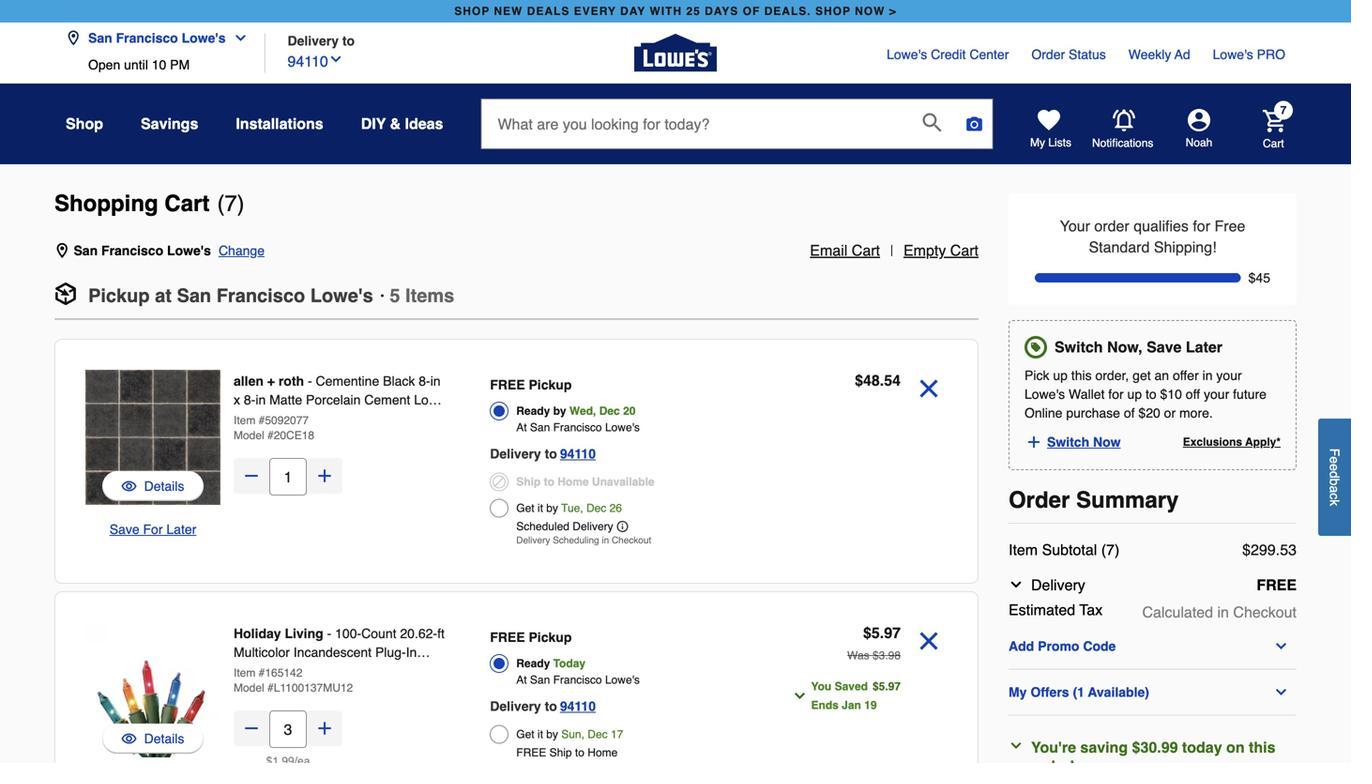 Task type: locate. For each thing, give the bounding box(es) containing it.
ship
[[516, 475, 541, 489], [550, 746, 572, 759]]

francisco down change
[[217, 285, 305, 306]]

save inside button
[[110, 522, 139, 537]]

get
[[516, 502, 535, 515], [516, 728, 535, 741]]

free
[[490, 377, 525, 392], [1257, 576, 1297, 594], [490, 630, 525, 645], [516, 746, 547, 759]]

1 horizontal spatial plus image
[[1026, 433, 1043, 450]]

f
[[1328, 448, 1343, 456]]

search image
[[923, 113, 942, 132]]

0 vertical spatial 94110
[[288, 53, 328, 70]]

delivery to
[[288, 33, 355, 48]]

0 vertical spatial pickup
[[88, 285, 150, 306]]

item inside the item #165142 model #l1100137mu12
[[234, 666, 256, 680]]

model down floor
[[234, 429, 264, 442]]

location image
[[54, 243, 69, 258]]

model down christmas
[[234, 681, 264, 695]]

switch inside button
[[1048, 434, 1090, 449]]

up
[[1054, 368, 1068, 383], [1128, 387, 1142, 402]]

0 vertical spatial switch
[[1055, 338, 1103, 356]]

lowe's up the online
[[1025, 387, 1066, 402]]

add promo code link
[[1009, 639, 1297, 654]]

for up 'shipping!'
[[1193, 217, 1211, 235]]

2 vertical spatial 94110
[[560, 699, 596, 714]]

offer
[[1173, 368, 1199, 383]]

by for sun, dec 17
[[547, 728, 558, 741]]

pickup up ready by wed, dec 20
[[529, 377, 572, 392]]

tag filled image
[[1028, 339, 1045, 356]]

chevron down image
[[226, 31, 248, 46], [328, 52, 343, 67], [1274, 639, 1289, 654], [1274, 685, 1289, 700]]

1 vertical spatial delivery to 94110
[[490, 699, 596, 714]]

stepper number input field with increment and decrement buttons number field right minus image
[[269, 711, 307, 748]]

noah
[[1186, 136, 1213, 149]]

savings button
[[141, 107, 198, 141]]

ready today
[[516, 657, 586, 670]]

it
[[538, 502, 543, 515], [538, 728, 543, 741]]

francisco
[[116, 31, 178, 46], [101, 243, 163, 258], [217, 285, 305, 306], [553, 421, 602, 434], [553, 674, 602, 687]]

$
[[855, 372, 864, 389], [1243, 541, 1251, 558], [864, 624, 872, 642], [873, 649, 879, 662], [873, 680, 879, 693]]

$ up the was
[[864, 624, 872, 642]]

1 option group from the top
[[490, 372, 751, 551]]

0 horizontal spatial checkout
[[612, 535, 652, 546]]

lowe's up at
[[167, 243, 211, 258]]

model for cementine black 8-in x 8-in matte porcelain cement look floor and wall tile (12.18-sq. ft/ carton)
[[234, 429, 264, 442]]

2 it from the top
[[538, 728, 543, 741]]

0 vertical spatial option group
[[490, 372, 751, 551]]

2 details from the top
[[144, 731, 184, 746]]

off
[[1186, 387, 1201, 402]]

94110 button up sun, at the left
[[560, 695, 596, 718]]

dec for 17
[[588, 728, 608, 741]]

at san francisco lowe's down today in the bottom of the page
[[516, 674, 640, 687]]

chevron down image
[[1009, 577, 1024, 592], [793, 689, 808, 704], [1009, 738, 1024, 753]]

1 vertical spatial ready
[[516, 657, 550, 670]]

. inside you saved $ 5 . 97 ends jan 19
[[885, 680, 889, 693]]

chevron down image inside san francisco lowe's button
[[226, 31, 248, 46]]

free pickup up ready today
[[490, 630, 572, 645]]

model inside 'item #5092077 model #20ce18'
[[234, 429, 264, 442]]

97 down 98
[[889, 680, 901, 693]]

plus image
[[1026, 433, 1043, 450], [315, 719, 334, 738]]

to
[[342, 33, 355, 48], [1146, 387, 1157, 402], [545, 446, 557, 461], [544, 475, 555, 489], [545, 699, 557, 714], [575, 746, 585, 759]]

7 down pro
[[1281, 104, 1287, 117]]

stepper number input field with increment and decrement buttons number field left plus image
[[269, 458, 307, 496]]

cart inside button
[[951, 242, 979, 259]]

san up open
[[88, 31, 112, 46]]

$ for 48
[[855, 372, 864, 389]]

scheduling
[[553, 535, 599, 546]]

chevron down image for you're saving  $30.99  today on this order!
[[1009, 738, 1024, 753]]

holiday living -
[[234, 626, 335, 641]]

1 vertical spatial switch
[[1048, 434, 1090, 449]]

Search Query text field
[[482, 99, 908, 148]]

0 horizontal spatial this
[[1072, 368, 1092, 383]]

my left lists
[[1031, 136, 1046, 149]]

estimated
[[1009, 601, 1076, 618]]

2 get from the top
[[516, 728, 535, 741]]

switch right tag filled 'image'
[[1055, 338, 1103, 356]]

bullet image
[[381, 294, 385, 298]]

shop new deals every day with 25 days of deals. shop now > link
[[451, 0, 901, 23]]

delivery up installations at the left of the page
[[288, 33, 339, 48]]

add
[[1009, 639, 1035, 654]]

0 vertical spatial at san francisco lowe's
[[516, 421, 640, 434]]

ship right block 'image'
[[516, 475, 541, 489]]

1 at san francisco lowe's from the top
[[516, 421, 640, 434]]

0 horizontal spatial save
[[110, 522, 139, 537]]

1 model from the top
[[234, 429, 264, 442]]

0 horizontal spatial up
[[1054, 368, 1068, 383]]

today
[[553, 657, 586, 670]]

delivery to 94110
[[490, 446, 596, 461], [490, 699, 596, 714]]

for inside your order qualifies for free standard shipping!
[[1193, 217, 1211, 235]]

20
[[623, 405, 636, 418]]

Stepper number input field with increment and decrement buttons number field
[[269, 458, 307, 496], [269, 711, 307, 748]]

roth
[[279, 374, 304, 389]]

- left '100-'
[[327, 626, 332, 641]]

delivery up estimated tax
[[1032, 576, 1086, 594]]

1 horizontal spatial ship
[[550, 746, 572, 759]]

chevron down image inside the 94110 button
[[328, 52, 343, 67]]

0 vertical spatial ship
[[516, 475, 541, 489]]

item #165142 model #l1100137mu12
[[234, 666, 353, 695]]

1 vertical spatial at san francisco lowe's
[[516, 674, 640, 687]]

chevron down image inside you're saving  $30.99  today on this order! link
[[1009, 738, 1024, 753]]

)
[[237, 191, 245, 216]]

lowe's inside button
[[182, 31, 226, 46]]

1 vertical spatial item
[[1009, 541, 1038, 558]]

1 at from the top
[[516, 421, 527, 434]]

1 vertical spatial 7
[[225, 191, 237, 216]]

1 horizontal spatial checkout
[[1234, 603, 1297, 621]]

plus image down #l1100137mu12
[[315, 719, 334, 738]]

shop left now
[[816, 5, 851, 18]]

for inside pick up this order, get an offer in your lowe's wallet for up to $10 off your future online purchase of $20 or more.
[[1109, 387, 1124, 402]]

free down '$ 299 . 53'
[[1257, 576, 1297, 594]]

94110 button for cementine black 8-in x 8-in matte porcelain cement look floor and wall tile (12.18-sq. ft/ carton)
[[560, 443, 596, 465]]

save left for
[[110, 522, 139, 537]]

camera image
[[965, 115, 984, 133]]

1 horizontal spatial for
[[1193, 217, 1211, 235]]

my for my lists
[[1031, 136, 1046, 149]]

1 vertical spatial checkout
[[1234, 603, 1297, 621]]

lowe's left credit
[[887, 47, 928, 62]]

- right the roth
[[308, 374, 312, 389]]

cart for email cart
[[852, 242, 880, 259]]

checkout
[[612, 535, 652, 546], [1234, 603, 1297, 621]]

calculated
[[1143, 603, 1214, 621]]

. for 54
[[880, 372, 884, 389]]

it for tue,
[[538, 502, 543, 515]]

1 stepper number input field with increment and decrement buttons number field from the top
[[269, 458, 307, 496]]

1 vertical spatial for
[[1109, 387, 1124, 402]]

$30.99
[[1133, 739, 1178, 756]]

san right at
[[177, 285, 211, 306]]

plus image down the online
[[1026, 433, 1043, 450]]

my inside my lists link
[[1031, 136, 1046, 149]]

this right on
[[1249, 739, 1276, 756]]

pickup for 100-count 20.62-ft multicolor incandescent plug-in christmas string lights
[[529, 630, 572, 645]]

ends
[[811, 699, 839, 712]]

a
[[1328, 486, 1343, 493]]

order
[[1095, 217, 1130, 235]]

location image
[[66, 31, 81, 46]]

1 vertical spatial dec
[[587, 502, 607, 515]]

shop button
[[66, 107, 103, 141]]

1 vertical spatial stepper number input field with increment and decrement buttons number field
[[269, 711, 307, 748]]

ready by wed, dec 20
[[516, 405, 636, 418]]

#165142
[[259, 666, 303, 680]]

2 free pickup from the top
[[490, 630, 572, 645]]

checkout down 299
[[1234, 603, 1297, 621]]

$ left 53
[[1243, 541, 1251, 558]]

1 vertical spatial my
[[1009, 685, 1027, 700]]

weekly ad
[[1129, 47, 1191, 62]]

0 vertical spatial details
[[144, 479, 184, 494]]

1 horizontal spatial my
[[1031, 136, 1046, 149]]

1 shop from the left
[[455, 5, 490, 18]]

1 vertical spatial 94110
[[560, 446, 596, 461]]

$ for 299
[[1243, 541, 1251, 558]]

1 vertical spatial by
[[547, 502, 558, 515]]

free down get it by sun, dec 17
[[516, 746, 547, 759]]

scheduled delivery
[[516, 520, 614, 533]]

1 vertical spatial up
[[1128, 387, 1142, 402]]

0 vertical spatial delivery to 94110
[[490, 446, 596, 461]]

item for item #5092077 model #20ce18
[[234, 414, 256, 427]]

2 vertical spatial chevron down image
[[1009, 738, 1024, 753]]

1 horizontal spatial 8-
[[419, 374, 431, 389]]

by left tue, at the left bottom of the page
[[547, 502, 558, 515]]

1 horizontal spatial save
[[1147, 338, 1182, 356]]

pickup left at
[[88, 285, 150, 306]]

you saved $ 5 . 97 ends jan 19
[[811, 680, 901, 712]]

lowe's inside pick up this order, get an offer in your lowe's wallet for up to $10 off your future online purchase of $20 or more.
[[1025, 387, 1066, 402]]

pickup up ready today
[[529, 630, 572, 645]]

switch
[[1055, 338, 1103, 356], [1048, 434, 1090, 449]]

shop left new
[[455, 5, 490, 18]]

1 vertical spatial free pickup
[[490, 630, 572, 645]]

it up "scheduled"
[[538, 502, 543, 515]]

1 ready from the top
[[516, 405, 550, 418]]

order
[[1032, 47, 1066, 62], [1009, 487, 1070, 513]]

center
[[970, 47, 1009, 62]]

0 vertical spatial ready
[[516, 405, 550, 418]]

save
[[1147, 338, 1182, 356], [110, 522, 139, 537]]

add promo code
[[1009, 639, 1116, 654]]

item inside 'item #5092077 model #20ce18'
[[234, 414, 256, 427]]

2 model from the top
[[234, 681, 264, 695]]

by left sun, at the left
[[547, 728, 558, 741]]

my lists
[[1031, 136, 1072, 149]]

in right scheduling
[[602, 535, 609, 546]]

7
[[1281, 104, 1287, 117], [225, 191, 237, 216]]

1 vertical spatial details
[[144, 731, 184, 746]]

97 up 98
[[884, 624, 901, 642]]

94110 inside button
[[288, 53, 328, 70]]

2 vertical spatial 5
[[879, 680, 885, 693]]

lowe's home improvement cart image
[[1263, 110, 1286, 132]]

this up wallet
[[1072, 368, 1092, 383]]

2 at san francisco lowe's from the top
[[516, 674, 640, 687]]

save for later button
[[110, 520, 196, 539]]

pick
[[1025, 368, 1050, 383]]

details right quickview icon
[[144, 731, 184, 746]]

at san francisco lowe's for 100-count 20.62-ft multicolor incandescent plug-in christmas string lights
[[516, 674, 640, 687]]

ft/
[[409, 411, 420, 426]]

model for 100-count 20.62-ft multicolor incandescent plug-in christmas string lights
[[234, 681, 264, 695]]

lowe's down 20
[[605, 421, 640, 434]]

2 delivery to 94110 from the top
[[490, 699, 596, 714]]

1 e from the top
[[1328, 456, 1343, 464]]

0 vertical spatial this
[[1072, 368, 1092, 383]]

0 vertical spatial free pickup
[[490, 377, 572, 392]]

1 vertical spatial save
[[110, 522, 139, 537]]

2 at from the top
[[516, 674, 527, 687]]

my
[[1031, 136, 1046, 149], [1009, 685, 1027, 700]]

1 horizontal spatial this
[[1249, 739, 1276, 756]]

2 vertical spatial item
[[234, 666, 256, 680]]

lowe's home improvement logo image
[[635, 12, 717, 94]]

at down ready by wed, dec 20
[[516, 421, 527, 434]]

0 vertical spatial get
[[516, 502, 535, 515]]

francisco up open until 10 pm
[[116, 31, 178, 46]]

0 vertical spatial model
[[234, 429, 264, 442]]

ship to home unavailable
[[516, 475, 655, 489]]

up right "pick"
[[1054, 368, 1068, 383]]

1 get from the top
[[516, 502, 535, 515]]

delivery to 94110 up ship to home unavailable
[[490, 446, 596, 461]]

1 free pickup from the top
[[490, 377, 572, 392]]

0 vertical spatial your
[[1217, 368, 1242, 383]]

0 vertical spatial stepper number input field with increment and decrement buttons number field
[[269, 458, 307, 496]]

scheduled
[[516, 520, 570, 533]]

1 vertical spatial 97
[[889, 680, 901, 693]]

1 vertical spatial later
[[167, 522, 196, 537]]

1 vertical spatial 94110 button
[[560, 443, 596, 465]]

email cart button
[[810, 239, 880, 262]]

ready left today in the bottom of the page
[[516, 657, 550, 670]]

ship down get it by sun, dec 17
[[550, 746, 572, 759]]

get up "scheduled"
[[516, 502, 535, 515]]

by left wed, on the bottom of the page
[[553, 405, 567, 418]]

1 vertical spatial order
[[1009, 487, 1070, 513]]

0 vertical spatial 7
[[1281, 104, 1287, 117]]

chevron down image left you're on the right bottom
[[1009, 738, 1024, 753]]

cart down lowe's home improvement cart image
[[1263, 137, 1285, 150]]

5 right saved
[[879, 680, 885, 693]]

100-count 20.62-ft multicolor incandescent plug-in christmas string lights image
[[85, 622, 221, 758]]

0 vertical spatial dec
[[600, 405, 620, 418]]

1 vertical spatial at
[[516, 674, 527, 687]]

until
[[124, 57, 148, 72]]

plus image
[[315, 467, 334, 485]]

jan
[[842, 699, 862, 712]]

94110
[[288, 53, 328, 70], [560, 446, 596, 461], [560, 699, 596, 714]]

plug-
[[375, 645, 406, 660]]

$ up 19
[[873, 680, 879, 693]]

switch now button
[[1025, 430, 1138, 454]]

at down ready today
[[516, 674, 527, 687]]

order inside 'link'
[[1032, 47, 1066, 62]]

1 horizontal spatial -
[[327, 626, 332, 641]]

0 vertical spatial item
[[234, 414, 256, 427]]

94110 button up ship to home unavailable
[[560, 443, 596, 465]]

0 vertical spatial for
[[1193, 217, 1211, 235]]

0 vertical spatial -
[[308, 374, 312, 389]]

francisco down ready by wed, dec 20
[[553, 421, 602, 434]]

0 horizontal spatial my
[[1009, 685, 1027, 700]]

my left offers
[[1009, 685, 1027, 700]]

19
[[865, 699, 877, 712]]

0 vertical spatial 5
[[390, 285, 400, 306]]

0 horizontal spatial for
[[1109, 387, 1124, 402]]

1 vertical spatial option group
[[490, 624, 751, 763]]

1 delivery to 94110 from the top
[[490, 446, 596, 461]]

0 vertical spatial my
[[1031, 136, 1046, 149]]

5 right bullet icon
[[390, 285, 400, 306]]

1 vertical spatial this
[[1249, 739, 1276, 756]]

1 details from the top
[[144, 479, 184, 494]]

1 vertical spatial get
[[516, 728, 535, 741]]

order up item subtotal (7)
[[1009, 487, 1070, 513]]

2 option group from the top
[[490, 624, 751, 763]]

1 it from the top
[[538, 502, 543, 515]]

tue,
[[561, 502, 584, 515]]

5 up 3
[[872, 624, 880, 642]]

notifications
[[1093, 136, 1154, 149]]

$ 5 . 97 was $ 3 . 98
[[848, 624, 901, 662]]

x
[[234, 392, 240, 407]]

0 horizontal spatial plus image
[[315, 719, 334, 738]]

ready left wed, on the bottom of the page
[[516, 405, 550, 418]]

dec left "26"
[[587, 502, 607, 515]]

5 inside "$ 5 . 97 was $ 3 . 98"
[[872, 624, 880, 642]]

$ 48 . 54
[[855, 372, 901, 389]]

1 vertical spatial ship
[[550, 746, 572, 759]]

1 vertical spatial 5
[[872, 624, 880, 642]]

get up free ship to home
[[516, 728, 535, 741]]

later up offer
[[1186, 338, 1223, 356]]

free pickup up ready by wed, dec 20
[[490, 377, 572, 392]]

your order qualifies for free standard shipping!
[[1060, 217, 1246, 256]]

model inside the item #165142 model #l1100137mu12
[[234, 681, 264, 695]]

None search field
[[481, 99, 994, 167]]

0 vertical spatial home
[[558, 475, 589, 489]]

info image
[[617, 521, 629, 532]]

0 horizontal spatial 8-
[[244, 392, 256, 407]]

floor
[[234, 411, 264, 426]]

francisco down today in the bottom of the page
[[553, 674, 602, 687]]

delivery up delivery scheduling in checkout
[[573, 520, 614, 533]]

quickview image
[[122, 477, 137, 496]]

0 vertical spatial it
[[538, 502, 543, 515]]

order summary
[[1009, 487, 1179, 513]]

details right quickview image
[[144, 479, 184, 494]]

weekly ad link
[[1129, 45, 1191, 64]]

at for cementine black 8-in x 8-in matte porcelain cement look floor and wall tile (12.18-sq. ft/ carton)
[[516, 421, 527, 434]]

0 horizontal spatial ship
[[516, 475, 541, 489]]

save up the an
[[1147, 338, 1182, 356]]

8- up look
[[419, 374, 431, 389]]

8- right the x
[[244, 392, 256, 407]]

2 ready from the top
[[516, 657, 550, 670]]

in inside option group
[[602, 535, 609, 546]]

item left subtotal
[[1009, 541, 1038, 558]]

remove item image
[[912, 372, 946, 406]]

94110 up ship to home unavailable
[[560, 446, 596, 461]]

0 vertical spatial plus image
[[1026, 433, 1043, 450]]

>
[[890, 5, 897, 18]]

my offers (1 available)
[[1009, 685, 1150, 700]]

apply*
[[1246, 435, 1281, 448]]

delivery to 94110 up get it by sun, dec 17
[[490, 699, 596, 714]]

2 vertical spatial by
[[547, 728, 558, 741]]

at san francisco lowe's down ready by wed, dec 20
[[516, 421, 640, 434]]

2 stepper number input field with increment and decrement buttons number field from the top
[[269, 711, 307, 748]]

san down ready by wed, dec 20
[[530, 421, 550, 434]]

97
[[884, 624, 901, 642], [889, 680, 901, 693]]

lowe's up pm
[[182, 31, 226, 46]]

0 vertical spatial later
[[1186, 338, 1223, 356]]

this inside pick up this order, get an offer in your lowe's wallet for up to $10 off your future online purchase of $20 or more.
[[1072, 368, 1092, 383]]

f e e d b a c k button
[[1319, 419, 1352, 536]]

stepper number input field with increment and decrement buttons number field for minus image
[[269, 711, 307, 748]]

it up free ship to home
[[538, 728, 543, 741]]

item
[[234, 414, 256, 427], [1009, 541, 1038, 558], [234, 666, 256, 680]]

san francisco lowe's change
[[74, 243, 265, 258]]

cart right empty
[[951, 242, 979, 259]]

in up look
[[431, 374, 441, 389]]

multicolor
[[234, 645, 290, 660]]

e up b
[[1328, 464, 1343, 471]]

2 vertical spatial pickup
[[529, 630, 572, 645]]

diy & ideas button
[[361, 107, 443, 141]]

this inside you're saving  $30.99  today on this order!
[[1249, 739, 1276, 756]]

2 vertical spatial dec
[[588, 728, 608, 741]]

delivery
[[288, 33, 339, 48], [490, 446, 541, 461], [573, 520, 614, 533], [516, 535, 550, 546], [1032, 576, 1086, 594], [490, 699, 541, 714]]

switch down the online
[[1048, 434, 1090, 449]]

lowe's
[[182, 31, 226, 46], [887, 47, 928, 62], [1213, 47, 1254, 62], [167, 243, 211, 258], [310, 285, 373, 306], [1025, 387, 1066, 402], [605, 421, 640, 434], [605, 674, 640, 687]]

for
[[143, 522, 163, 537]]

at san francisco lowe's for cementine black 8-in x 8-in matte porcelain cement look floor and wall tile (12.18-sq. ft/ carton)
[[516, 421, 640, 434]]

0 vertical spatial 97
[[884, 624, 901, 642]]

up up of
[[1128, 387, 1142, 402]]

dec left 20
[[600, 405, 620, 418]]

0 horizontal spatial shop
[[455, 5, 490, 18]]

get for get it by tue, dec 26
[[516, 502, 535, 515]]

0 vertical spatial up
[[1054, 368, 1068, 383]]

later inside save for later button
[[167, 522, 196, 537]]

0 vertical spatial checkout
[[612, 535, 652, 546]]

cart inside 'button'
[[852, 242, 880, 259]]

0 vertical spatial order
[[1032, 47, 1066, 62]]

1 horizontal spatial shop
[[816, 5, 851, 18]]

your right off in the right bottom of the page
[[1204, 387, 1230, 402]]

option group
[[490, 372, 751, 551], [490, 624, 751, 763]]

0 vertical spatial chevron down image
[[1009, 577, 1024, 592]]

chevron down image up estimated
[[1009, 577, 1024, 592]]

. for 53
[[1276, 541, 1281, 558]]

0 vertical spatial save
[[1147, 338, 1182, 356]]

cementine black 8-in x 8-in matte porcelain cement look floor and wall tile (12.18-sq. ft/ carton)
[[234, 374, 443, 445]]



Task type: vqa. For each thing, say whether or not it's contained in the screenshot.
chevron up icon
no



Task type: describe. For each thing, give the bounding box(es) containing it.
$20
[[1139, 405, 1161, 420]]

ft
[[438, 626, 445, 641]]

at for 100-count 20.62-ft multicolor incandescent plug-in christmas string lights
[[516, 674, 527, 687]]

weekly
[[1129, 47, 1172, 62]]

1 vertical spatial home
[[588, 746, 618, 759]]

summary
[[1077, 487, 1179, 513]]

free up ready today
[[490, 630, 525, 645]]

remove item image
[[912, 624, 946, 658]]

stepper number input field with increment and decrement buttons number field for minus icon
[[269, 458, 307, 496]]

estimated tax
[[1009, 601, 1103, 618]]

san down ready today
[[530, 674, 550, 687]]

deals.
[[765, 5, 812, 18]]

free
[[1215, 217, 1246, 235]]

free up ready by wed, dec 20
[[490, 377, 525, 392]]

ready for ft
[[516, 657, 550, 670]]

order for order status
[[1032, 47, 1066, 62]]

pm
[[170, 57, 190, 72]]

order,
[[1096, 368, 1130, 383]]

0 horizontal spatial -
[[308, 374, 312, 389]]

delivery down "scheduled"
[[516, 535, 550, 546]]

matte
[[270, 392, 302, 407]]

item subtotal (7)
[[1009, 541, 1120, 558]]

francisco down shopping cart ( 7 )
[[101, 243, 163, 258]]

lowe's left bullet icon
[[310, 285, 373, 306]]

1 vertical spatial chevron down image
[[793, 689, 808, 704]]

pickup image
[[54, 283, 77, 305]]

black
[[383, 374, 415, 389]]

in inside pick up this order, get an offer in your lowe's wallet for up to $10 off your future online purchase of $20 or more.
[[1203, 368, 1213, 383]]

subtotal
[[1042, 541, 1098, 558]]

$ right the was
[[873, 649, 879, 662]]

count
[[362, 626, 397, 641]]

(12.18-
[[346, 411, 387, 426]]

order status
[[1032, 47, 1106, 62]]

christmas
[[234, 664, 293, 679]]

lists
[[1049, 136, 1072, 149]]

my for my offers (1 available)
[[1009, 685, 1027, 700]]

change
[[219, 243, 265, 258]]

string
[[297, 664, 331, 679]]

cart for empty cart
[[951, 242, 979, 259]]

open until 10 pm
[[88, 57, 190, 72]]

noah button
[[1155, 109, 1245, 150]]

empty
[[904, 242, 946, 259]]

minus image
[[242, 467, 261, 485]]

order status link
[[1032, 45, 1106, 64]]

dec for 26
[[587, 502, 607, 515]]

option group for 100-count 20.62-ft multicolor incandescent plug-in christmas string lights
[[490, 624, 751, 763]]

tile
[[322, 411, 342, 426]]

lowe's up 17
[[605, 674, 640, 687]]

item for item subtotal (7)
[[1009, 541, 1038, 558]]

#l1100137mu12
[[268, 681, 353, 695]]

1 vertical spatial -
[[327, 626, 332, 641]]

was
[[848, 649, 870, 662]]

installations button
[[236, 107, 324, 141]]

chevron down image for delivery
[[1009, 577, 1024, 592]]

delivery up block 'image'
[[490, 446, 541, 461]]

97 inside you saved $ 5 . 97 ends jan 19
[[889, 680, 901, 693]]

20.62-
[[400, 626, 438, 641]]

pickup for cementine black 8-in x 8-in matte porcelain cement look floor and wall tile (12.18-sq. ft/ carton)
[[529, 377, 572, 392]]

$ inside you saved $ 5 . 97 ends jan 19
[[873, 680, 879, 693]]

look
[[414, 392, 443, 407]]

cement
[[364, 392, 410, 407]]

delivery down ready today
[[490, 699, 541, 714]]

cementine black 8-in x 8-in matte porcelain cement look floor and wall tile (12.18-sq. ft/ carton) image
[[85, 370, 221, 505]]

and
[[267, 411, 289, 426]]

details for quickview image
[[144, 479, 184, 494]]

standard
[[1089, 238, 1150, 256]]

carton)
[[234, 430, 278, 445]]

you're saving  $30.99  today on this order!
[[1032, 739, 1276, 763]]

allen
[[234, 374, 264, 389]]

installations
[[236, 115, 324, 132]]

san inside san francisco lowe's button
[[88, 31, 112, 46]]

available)
[[1088, 685, 1150, 700]]

minus image
[[242, 719, 261, 738]]

deals
[[527, 5, 570, 18]]

2 e from the top
[[1328, 464, 1343, 471]]

details for quickview icon
[[144, 731, 184, 746]]

ideas
[[405, 115, 443, 132]]

delivery to 94110 for cementine black 8-in x 8-in matte porcelain cement look floor and wall tile (12.18-sq. ft/ carton)
[[490, 446, 596, 461]]

lowe's pro
[[1213, 47, 1286, 62]]

save for later
[[110, 522, 196, 537]]

10
[[152, 57, 166, 72]]

0 vertical spatial 94110 button
[[288, 48, 343, 73]]

empty cart
[[904, 242, 979, 259]]

delivery to 94110 for 100-count 20.62-ft multicolor incandescent plug-in christmas string lights
[[490, 699, 596, 714]]

it for sun,
[[538, 728, 543, 741]]

lowe's pro link
[[1213, 45, 1286, 64]]

lowe's left pro
[[1213, 47, 1254, 62]]

future
[[1234, 387, 1267, 402]]

0 vertical spatial by
[[553, 405, 567, 418]]

1 vertical spatial your
[[1204, 387, 1230, 402]]

checkout inside option group
[[612, 535, 652, 546]]

free pickup for 100-count 20.62-ft multicolor incandescent plug-in christmas string lights
[[490, 630, 572, 645]]

2 shop from the left
[[816, 5, 851, 18]]

free pickup for cementine black 8-in x 8-in matte porcelain cement look floor and wall tile (12.18-sq. ft/ carton)
[[490, 377, 572, 392]]

to inside pick up this order, get an offer in your lowe's wallet for up to $10 off your future online purchase of $20 or more.
[[1146, 387, 1157, 402]]

1 vertical spatial plus image
[[315, 719, 334, 738]]

more.
[[1180, 405, 1214, 420]]

open
[[88, 57, 120, 72]]

94110 button for 100-count 20.62-ft multicolor incandescent plug-in christmas string lights
[[560, 695, 596, 718]]

calculated in checkout
[[1143, 603, 1297, 621]]

switch now, save later
[[1055, 338, 1223, 356]]

plus image inside the switch now button
[[1026, 433, 1043, 450]]

f e e d b a c k
[[1328, 448, 1343, 506]]

option group for cementine black 8-in x 8-in matte porcelain cement look floor and wall tile (12.18-sq. ft/ carton)
[[490, 372, 751, 551]]

lowe's home improvement lists image
[[1038, 109, 1061, 131]]

francisco inside button
[[116, 31, 178, 46]]

100-count 20.62-ft multicolor incandescent plug-in christmas string lights
[[234, 626, 445, 679]]

shopping
[[54, 191, 158, 216]]

in down the 'allen'
[[256, 392, 266, 407]]

cart for shopping cart ( 7 )
[[165, 191, 210, 216]]

today
[[1183, 739, 1223, 756]]

san right location icon
[[74, 243, 98, 258]]

wallet
[[1069, 387, 1105, 402]]

qualifies
[[1134, 217, 1189, 235]]

purchase
[[1067, 405, 1121, 420]]

delivery scheduling in checkout
[[516, 535, 652, 546]]

94110 for cementine black 8-in x 8-in matte porcelain cement look floor and wall tile (12.18-sq. ft/ carton)
[[560, 446, 596, 461]]

order for order summary
[[1009, 487, 1070, 513]]

allen + roth -
[[234, 374, 316, 389]]

saving
[[1081, 739, 1128, 756]]

items
[[406, 285, 455, 306]]

1 horizontal spatial 7
[[1281, 104, 1287, 117]]

1 horizontal spatial up
[[1128, 387, 1142, 402]]

5 inside you saved $ 5 . 97 ends jan 19
[[879, 680, 885, 693]]

pro
[[1258, 47, 1286, 62]]

diy & ideas
[[361, 115, 443, 132]]

#20ce18
[[268, 429, 315, 442]]

1 horizontal spatial later
[[1186, 338, 1223, 356]]

with
[[650, 5, 682, 18]]

48
[[864, 372, 880, 389]]

1 vertical spatial 8-
[[244, 392, 256, 407]]

97 inside "$ 5 . 97 was $ 3 . 98"
[[884, 624, 901, 642]]

quickview image
[[122, 729, 137, 748]]

lowe's home improvement notification center image
[[1113, 109, 1136, 132]]

empty cart button
[[904, 239, 979, 262]]

free ship to home
[[516, 746, 618, 759]]

b
[[1328, 478, 1343, 486]]

block image
[[490, 473, 509, 491]]

email cart
[[810, 242, 880, 259]]

lowe's credit center link
[[887, 45, 1009, 64]]

item for item #165142 model #l1100137mu12
[[234, 666, 256, 680]]

. for 97
[[880, 624, 884, 642]]

$ for 5
[[864, 624, 872, 642]]

wed,
[[570, 405, 596, 418]]

ready for in
[[516, 405, 550, 418]]

you're saving  $30.99  today on this order! link
[[1009, 738, 1290, 763]]

lowe's credit center
[[887, 47, 1009, 62]]

0 vertical spatial 8-
[[419, 374, 431, 389]]

in
[[406, 645, 417, 660]]

by for tue, dec 26
[[547, 502, 558, 515]]

get for get it by sun, dec 17
[[516, 728, 535, 741]]

switch for switch now
[[1048, 434, 1090, 449]]

94110 for 100-count 20.62-ft multicolor incandescent plug-in christmas string lights
[[560, 699, 596, 714]]

in right calculated
[[1218, 603, 1230, 621]]

switch for switch now, save later
[[1055, 338, 1103, 356]]

#5092077
[[259, 414, 309, 427]]

unavailable
[[592, 475, 655, 489]]

0 horizontal spatial 7
[[225, 191, 237, 216]]

3
[[879, 649, 885, 662]]

(1
[[1073, 685, 1085, 700]]

53
[[1281, 541, 1297, 558]]



